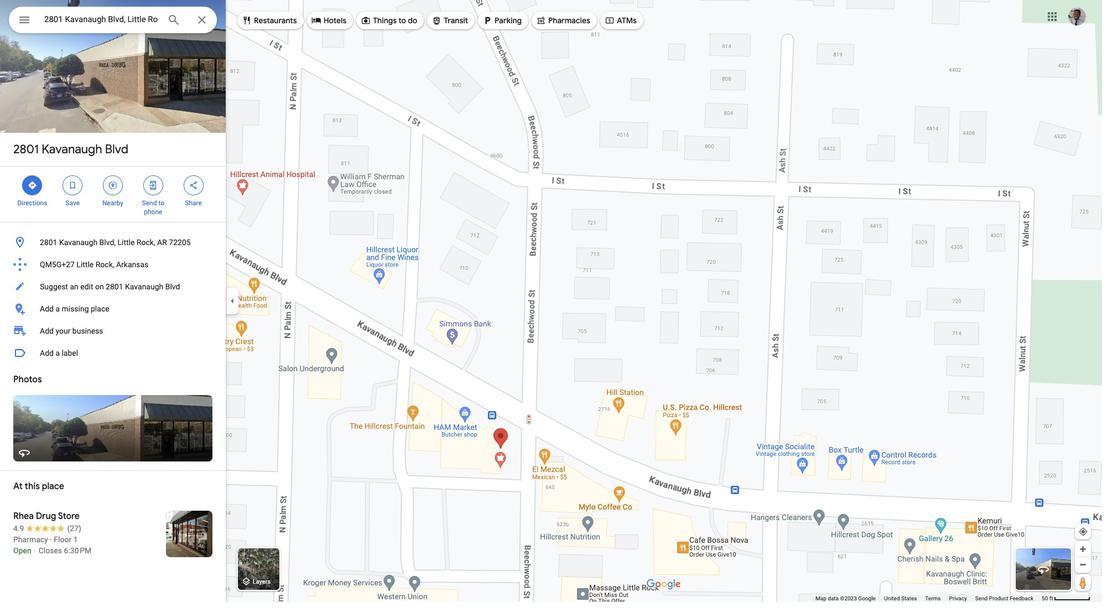 Task type: locate. For each thing, give the bounding box(es) containing it.
0 vertical spatial kavanaugh
[[42, 142, 102, 157]]

1 horizontal spatial to
[[399, 15, 406, 25]]

add your business link
[[0, 320, 226, 342]]

a for label
[[56, 349, 60, 357]]

72205
[[169, 238, 191, 247]]

1 add from the top
[[40, 304, 54, 313]]

phone
[[144, 208, 162, 216]]

suggest
[[40, 282, 68, 291]]

1 horizontal spatial blvd
[[165, 282, 180, 291]]

privacy
[[949, 595, 967, 602]]

2 horizontal spatial 2801
[[106, 282, 123, 291]]

send up "phone"
[[142, 199, 157, 207]]

0 vertical spatial 2801
[[13, 142, 39, 157]]

feedback
[[1010, 595, 1034, 602]]


[[27, 179, 37, 191]]

rock, down blvd,
[[96, 260, 114, 269]]

2 add from the top
[[40, 327, 54, 335]]

2801 up 'qm5g+27'
[[40, 238, 57, 247]]

2801 for 2801 kavanaugh blvd, little rock, ar 72205
[[40, 238, 57, 247]]

google
[[858, 595, 876, 602]]

layers
[[253, 578, 271, 586]]

zoom in image
[[1079, 545, 1087, 553]]

street view image
[[1037, 563, 1050, 576]]

0 horizontal spatial send
[[142, 199, 157, 207]]

1 vertical spatial a
[[56, 349, 60, 357]]

little up edit
[[77, 260, 94, 269]]

2801 up  at the top left
[[13, 142, 39, 157]]


[[605, 14, 615, 26]]

add
[[40, 304, 54, 313], [40, 327, 54, 335], [40, 349, 54, 357]]

send for send to phone
[[142, 199, 157, 207]]

1 vertical spatial send
[[976, 595, 988, 602]]

0 horizontal spatial rock,
[[96, 260, 114, 269]]

0 horizontal spatial 2801
[[13, 142, 39, 157]]

send for send product feedback
[[976, 595, 988, 602]]


[[68, 179, 78, 191]]

1 horizontal spatial rock,
[[137, 238, 155, 247]]

things
[[373, 15, 397, 25]]

kavanaugh down arkansas on the left top of the page
[[125, 282, 163, 291]]

2 a from the top
[[56, 349, 60, 357]]

50 ft button
[[1042, 595, 1091, 602]]

pharmacies
[[548, 15, 590, 25]]

place down the on
[[91, 304, 109, 313]]

6:30 pm
[[64, 546, 91, 555]]

rock, left ar
[[137, 238, 155, 247]]

blvd down '72205'
[[165, 282, 180, 291]]

0 vertical spatial a
[[56, 304, 60, 313]]


[[483, 14, 493, 26]]

1 horizontal spatial 2801
[[40, 238, 57, 247]]

0 vertical spatial little
[[118, 238, 135, 247]]

actions for 2801 kavanaugh blvd region
[[0, 167, 226, 222]]

1 vertical spatial kavanaugh
[[59, 238, 97, 247]]

 atms
[[605, 14, 637, 26]]

add your business
[[40, 327, 103, 335]]

2 vertical spatial add
[[40, 349, 54, 357]]

open
[[13, 546, 31, 555]]

add for add your business
[[40, 327, 54, 335]]

collapse side panel image
[[226, 295, 239, 307]]

a left label
[[56, 349, 60, 357]]

your
[[56, 327, 70, 335]]

3 add from the top
[[40, 349, 54, 357]]

blvd up 
[[105, 142, 128, 157]]

1 vertical spatial rock,
[[96, 260, 114, 269]]

show your location image
[[1079, 527, 1089, 537]]

to
[[399, 15, 406, 25], [158, 199, 164, 207]]

a left missing
[[56, 304, 60, 313]]

1 horizontal spatial place
[[91, 304, 109, 313]]

none field inside 2801 kavanaugh blvd, little rock, ar 72205 field
[[44, 13, 158, 26]]

edit
[[80, 282, 93, 291]]

add left label
[[40, 349, 54, 357]]

ft
[[1050, 595, 1053, 602]]

send inside send product feedback button
[[976, 595, 988, 602]]

50
[[1042, 595, 1048, 602]]

 things to do
[[361, 14, 417, 26]]

transit
[[444, 15, 468, 25]]

None field
[[44, 13, 158, 26]]

a
[[56, 304, 60, 313], [56, 349, 60, 357]]

0 vertical spatial send
[[142, 199, 157, 207]]

send left product
[[976, 595, 988, 602]]

0 vertical spatial blvd
[[105, 142, 128, 157]]

footer containing map data ©2023 google
[[816, 595, 1042, 602]]

place right this
[[42, 481, 64, 492]]

1 vertical spatial add
[[40, 327, 54, 335]]

kavanaugh up qm5g+27 little rock, arkansas
[[59, 238, 97, 247]]

zoom out image
[[1079, 561, 1087, 569]]

send to phone
[[142, 199, 164, 216]]

united states button
[[884, 595, 917, 602]]

2801 kavanaugh blvd
[[13, 142, 128, 157]]

little
[[118, 238, 135, 247], [77, 260, 94, 269]]

label
[[62, 349, 78, 357]]

at
[[13, 481, 23, 492]]

blvd
[[105, 142, 128, 157], [165, 282, 180, 291]]

suggest an edit on 2801 kavanaugh blvd button
[[0, 276, 226, 298]]

1 vertical spatial to
[[158, 199, 164, 207]]

©2023
[[840, 595, 857, 602]]

to left do
[[399, 15, 406, 25]]

2801 kavanaugh blvd, little rock, ar 72205 button
[[0, 231, 226, 253]]

add down suggest
[[40, 304, 54, 313]]

show street view coverage image
[[1075, 574, 1091, 591]]

1 vertical spatial place
[[42, 481, 64, 492]]

pharmacy · floor 1 open ⋅ closes 6:30 pm
[[13, 535, 91, 555]]

0 vertical spatial to
[[399, 15, 406, 25]]

4.9 stars 27 reviews image
[[13, 523, 81, 534]]

1 horizontal spatial send
[[976, 595, 988, 602]]

blvd,
[[99, 238, 116, 247]]

a inside add a missing place button
[[56, 304, 60, 313]]

to up "phone"
[[158, 199, 164, 207]]

·
[[50, 535, 52, 544]]

kavanaugh
[[42, 142, 102, 157], [59, 238, 97, 247], [125, 282, 163, 291]]

1 vertical spatial 2801
[[40, 238, 57, 247]]

kavanaugh up 
[[42, 142, 102, 157]]


[[361, 14, 371, 26]]

map data ©2023 google
[[816, 595, 876, 602]]

add left your
[[40, 327, 54, 335]]

1 vertical spatial little
[[77, 260, 94, 269]]

qm5g+27
[[40, 260, 75, 269]]

to inside "send to phone"
[[158, 199, 164, 207]]

do
[[408, 15, 417, 25]]

send inside "send to phone"
[[142, 199, 157, 207]]

2801 kavanaugh blvd, little rock, ar 72205
[[40, 238, 191, 247]]

send product feedback
[[976, 595, 1034, 602]]

little right blvd,
[[118, 238, 135, 247]]

pharmacy
[[13, 535, 48, 544]]

0 vertical spatial place
[[91, 304, 109, 313]]

0 vertical spatial add
[[40, 304, 54, 313]]

0 vertical spatial rock,
[[137, 238, 155, 247]]

suggest an edit on 2801 kavanaugh blvd
[[40, 282, 180, 291]]

1 vertical spatial blvd
[[165, 282, 180, 291]]

footer
[[816, 595, 1042, 602]]


[[536, 14, 546, 26]]

rock,
[[137, 238, 155, 247], [96, 260, 114, 269]]

2801 right the on
[[106, 282, 123, 291]]

2801
[[13, 142, 39, 157], [40, 238, 57, 247], [106, 282, 123, 291]]

0 horizontal spatial little
[[77, 260, 94, 269]]

add inside 'link'
[[40, 327, 54, 335]]

1 a from the top
[[56, 304, 60, 313]]

a inside add a label button
[[56, 349, 60, 357]]

0 horizontal spatial to
[[158, 199, 164, 207]]



Task type: vqa. For each thing, say whether or not it's contained in the screenshot.


Task type: describe. For each thing, give the bounding box(es) containing it.
share
[[185, 199, 202, 207]]

50 ft
[[1042, 595, 1053, 602]]

 search field
[[9, 7, 217, 35]]

2801 kavanaugh blvd main content
[[0, 0, 226, 602]]

united
[[884, 595, 900, 602]]

atms
[[617, 15, 637, 25]]

0 horizontal spatial blvd
[[105, 142, 128, 157]]

kavanaugh for blvd,
[[59, 238, 97, 247]]

rhea
[[13, 511, 34, 522]]

 transit
[[432, 14, 468, 26]]

 button
[[9, 7, 40, 35]]

floor
[[54, 535, 71, 544]]

send product feedback button
[[976, 595, 1034, 602]]

 restaurants
[[242, 14, 297, 26]]

to inside  things to do
[[399, 15, 406, 25]]

0 horizontal spatial place
[[42, 481, 64, 492]]

terms
[[925, 595, 941, 602]]

qm5g+27 little rock, arkansas
[[40, 260, 148, 269]]

google account: leeland pitt  
(leeland.pitt@adept.ai) image
[[1069, 8, 1086, 25]]

2801 Kavanaugh Blvd, Little Rock, AR 72205 field
[[9, 7, 217, 33]]

closes
[[39, 546, 62, 555]]

privacy button
[[949, 595, 967, 602]]

 parking
[[483, 14, 522, 26]]


[[311, 14, 321, 26]]

2 vertical spatial kavanaugh
[[125, 282, 163, 291]]


[[188, 179, 198, 191]]

add a label
[[40, 349, 78, 357]]

2801 for 2801 kavanaugh blvd
[[13, 142, 39, 157]]

at this place
[[13, 481, 64, 492]]

add a missing place button
[[0, 298, 226, 320]]

4.9
[[13, 524, 24, 533]]

add for add a missing place
[[40, 304, 54, 313]]

kavanaugh for blvd
[[42, 142, 102, 157]]

this
[[25, 481, 40, 492]]

terms button
[[925, 595, 941, 602]]

place inside add a missing place button
[[91, 304, 109, 313]]

store
[[58, 511, 80, 522]]

rhea drug store
[[13, 511, 80, 522]]

a for missing
[[56, 304, 60, 313]]

google maps element
[[0, 0, 1102, 602]]

blvd inside button
[[165, 282, 180, 291]]

⋅
[[33, 546, 37, 555]]

qm5g+27 little rock, arkansas button
[[0, 253, 226, 276]]

 pharmacies
[[536, 14, 590, 26]]

1 horizontal spatial little
[[118, 238, 135, 247]]

2 vertical spatial 2801
[[106, 282, 123, 291]]

map
[[816, 595, 827, 602]]

directions
[[17, 199, 47, 207]]

1
[[73, 535, 78, 544]]

business
[[72, 327, 103, 335]]

ar
[[157, 238, 167, 247]]


[[18, 12, 31, 28]]

hotels
[[324, 15, 347, 25]]


[[108, 179, 118, 191]]

states
[[901, 595, 917, 602]]


[[242, 14, 252, 26]]

photos
[[13, 374, 42, 385]]

restaurants
[[254, 15, 297, 25]]

parking
[[495, 15, 522, 25]]

drug
[[36, 511, 56, 522]]

add a missing place
[[40, 304, 109, 313]]

rock, inside 2801 kavanaugh blvd, little rock, ar 72205 button
[[137, 238, 155, 247]]

save
[[66, 199, 80, 207]]


[[432, 14, 442, 26]]

nearby
[[102, 199, 123, 207]]

arkansas
[[116, 260, 148, 269]]

data
[[828, 595, 839, 602]]

missing
[[62, 304, 89, 313]]

(27)
[[67, 524, 81, 533]]

united states
[[884, 595, 917, 602]]

add a label button
[[0, 342, 226, 364]]

an
[[70, 282, 78, 291]]

on
[[95, 282, 104, 291]]

 hotels
[[311, 14, 347, 26]]


[[148, 179, 158, 191]]

footer inside google maps element
[[816, 595, 1042, 602]]

add for add a label
[[40, 349, 54, 357]]

rock, inside qm5g+27 little rock, arkansas button
[[96, 260, 114, 269]]



